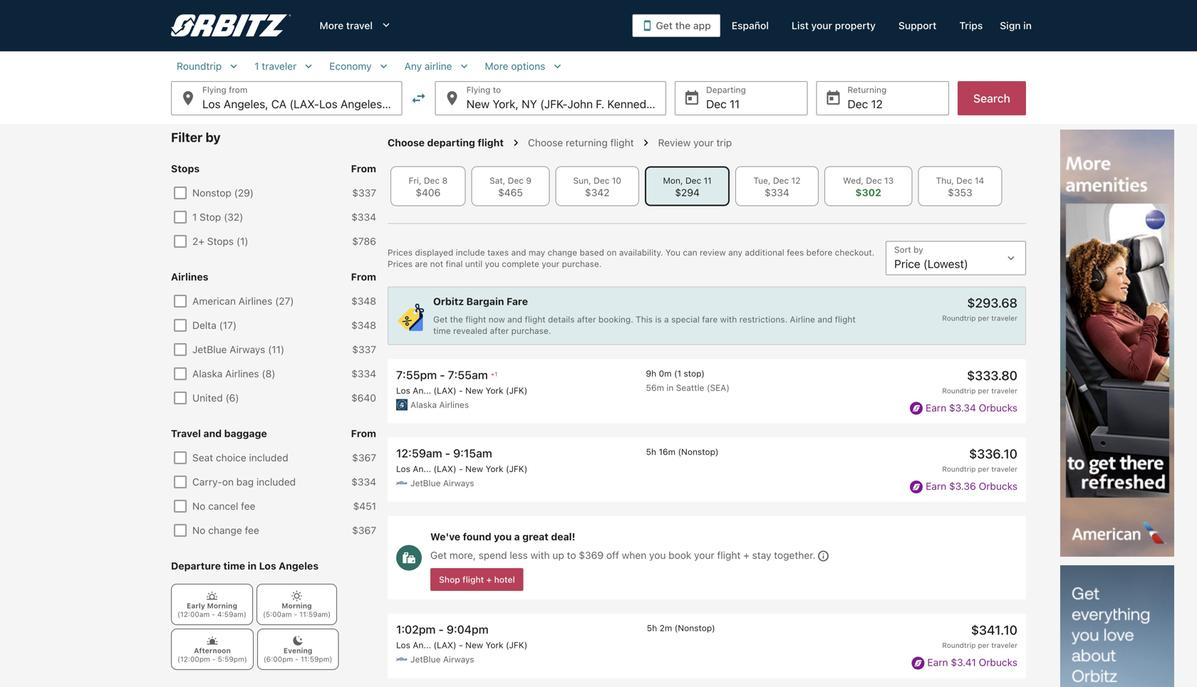 Task type: describe. For each thing, give the bounding box(es) containing it.
$334 for 1 stop (32)
[[351, 211, 376, 223]]

sun, dec 10 $342
[[573, 176, 621, 198]]

9h 0m (1 stop) 56m in seattle (sea)
[[646, 369, 730, 393]]

we've found you a great deal!
[[430, 531, 575, 543]]

no for no change fee
[[192, 525, 205, 537]]

orbucks for $333.80
[[979, 402, 1018, 414]]

seat choice included
[[192, 452, 288, 464]]

delta (17)
[[192, 320, 237, 331]]

wed,
[[843, 176, 864, 186]]

(lax) for $336.10
[[434, 464, 457, 474]]

morning 5:00am through 11:59am element
[[256, 584, 337, 626]]

dec 12 button
[[816, 81, 949, 115]]

more travel button
[[308, 13, 404, 38]]

fee for no change fee
[[245, 525, 259, 537]]

by
[[206, 130, 221, 145]]

choose for choose returning flight
[[528, 137, 563, 149]]

no for no cancel fee
[[192, 501, 205, 512]]

12:59am - 9:15am los an... (lax) - new york (jfk)
[[396, 447, 528, 474]]

dec inside dec 12 button
[[848, 97, 868, 111]]

los an... (lax) - new york (jfk)
[[396, 386, 528, 396]]

spend
[[479, 550, 507, 561]]

9:04pm
[[447, 623, 489, 637]]

stop)
[[684, 369, 705, 379]]

$451
[[353, 501, 376, 512]]

afternoon (12:00pm - 5:59pm)
[[177, 647, 247, 664]]

app
[[693, 20, 711, 31]]

(lax) for $341.10
[[434, 641, 457, 651]]

shop flight + hotel
[[439, 575, 515, 585]]

filter
[[171, 130, 203, 145]]

xsmall image for (12:00pm
[[207, 636, 218, 647]]

0 horizontal spatial angeles
[[279, 560, 319, 572]]

- left "9:15am"
[[445, 447, 450, 460]]

dec for $465
[[508, 176, 524, 186]]

los inside 12:59am - 9:15am los an... (lax) - new york (jfk)
[[396, 464, 410, 474]]

1 (jfk) from the top
[[506, 386, 528, 396]]

include
[[456, 248, 485, 258]]

dec for $342
[[594, 176, 610, 186]]

dec for $353
[[957, 176, 972, 186]]

9
[[526, 176, 532, 186]]

options
[[511, 60, 545, 72]]

choice
[[216, 452, 246, 464]]

get more, spend less with up to $369 off when you book your flight + stay together.
[[430, 550, 816, 561]]

up
[[553, 550, 564, 561]]

0 vertical spatial included
[[249, 452, 288, 464]]

dec for $294
[[685, 176, 701, 186]]

economy
[[329, 60, 372, 72]]

seattle
[[676, 383, 704, 393]]

(sea)
[[707, 383, 730, 393]]

delta
[[192, 320, 216, 331]]

4:59am)
[[217, 611, 246, 619]]

- up the los an... (lax) - new york (jfk)
[[440, 368, 445, 382]]

small image for airline
[[458, 60, 471, 73]]

get for get more, spend less with up to $369 off when you book your flight + stay together.
[[430, 550, 447, 561]]

evening (6:00pm - 11:59pm)
[[264, 647, 332, 664]]

xsmall image for morning
[[206, 591, 218, 602]]

new down 7:55am
[[465, 386, 483, 396]]

roundtrip inside roundtrip button
[[177, 60, 222, 72]]

1 for 1 traveler
[[255, 60, 259, 72]]

review
[[700, 248, 726, 258]]

sign in
[[1000, 20, 1032, 31]]

may
[[529, 248, 545, 258]]

per for $341.10
[[978, 642, 989, 650]]

0 vertical spatial jetblue
[[192, 344, 227, 356]]

- inside afternoon (12:00pm - 5:59pm)
[[212, 656, 216, 664]]

thu,
[[936, 176, 954, 186]]

7:55pm
[[396, 368, 437, 382]]

fee for no cancel fee
[[241, 501, 255, 512]]

2+ stops (1)
[[192, 236, 248, 247]]

you inside prices displayed include taxes and may change based on availability. you can review any additional fees before checkout. prices are not final until you complete your purchase.
[[485, 259, 499, 269]]

(jfk-
[[540, 97, 568, 111]]

1 vertical spatial change
[[208, 525, 242, 537]]

swap origin and destination image
[[410, 90, 427, 107]]

$334 inside tue, dec 12 $334
[[765, 187, 789, 198]]

1 vertical spatial on
[[222, 476, 234, 488]]

0 horizontal spatial after
[[490, 326, 509, 336]]

flight right returning
[[610, 137, 634, 149]]

1 york from the top
[[486, 386, 503, 396]]

- inside evening (6:00pm - 11:59pm)
[[295, 656, 299, 664]]

early morning 12:00am through 4:59am element
[[171, 584, 253, 626]]

airways for $336.10
[[443, 479, 474, 489]]

0 horizontal spatial a
[[514, 531, 520, 543]]

0 vertical spatial airways
[[230, 344, 265, 356]]

more for more travel
[[320, 20, 344, 31]]

2 download the app button image from the left
[[644, 20, 651, 31]]

+1
[[491, 371, 498, 378]]

your inside list
[[694, 550, 714, 561]]

$333.80
[[967, 368, 1018, 383]]

dec for $406
[[424, 176, 440, 186]]

$348 for delta (17)
[[351, 320, 376, 331]]

and right "airline"
[[818, 315, 833, 325]]

$348 for american airlines (27)
[[351, 295, 376, 307]]

los up morning 5:00am through 11:59am element
[[259, 560, 276, 572]]

york for $341.10
[[486, 641, 503, 651]]

more travel
[[320, 20, 373, 31]]

before
[[806, 248, 833, 258]]

5h for $336.10
[[646, 447, 656, 457]]

11:59pm)
[[301, 656, 332, 664]]

1 intl.) from the left
[[385, 97, 408, 111]]

loyalty logo image for $333.80
[[910, 402, 923, 415]]

earn for $341.10
[[927, 657, 948, 669]]

details
[[548, 315, 575, 325]]

flight right "airline"
[[835, 315, 856, 325]]

is
[[655, 315, 662, 325]]

and inside prices displayed include taxes and may change based on availability. you can review any additional fees before checkout. prices are not final until you complete your purchase.
[[511, 248, 526, 258]]

booking.
[[599, 315, 633, 325]]

thu, dec 14 $353
[[936, 176, 984, 198]]

trips
[[959, 20, 983, 31]]

1 horizontal spatial +
[[743, 550, 750, 561]]

shop
[[439, 575, 460, 585]]

review your trip
[[658, 137, 732, 149]]

1 vertical spatial you
[[494, 531, 512, 543]]

earn for $336.10
[[926, 481, 947, 493]]

none search field containing search
[[171, 60, 1026, 115]]

earn $3.36 orbucks
[[926, 481, 1018, 493]]

$367 for no change fee
[[352, 525, 376, 537]]

availability.
[[619, 248, 663, 258]]

traveler for $341.10
[[991, 642, 1018, 650]]

purchase. inside orbitz bargain fare get the flight now and flight details after booking. this is a special fare with restrictions. airline and flight time revealed after purchase.
[[511, 326, 551, 336]]

more options button
[[479, 60, 570, 73]]

we've
[[430, 531, 460, 543]]

earn $3.41 orbucks
[[927, 657, 1018, 669]]

mon, dec 11 $294
[[663, 176, 712, 198]]

the inside get the app link
[[675, 20, 691, 31]]

purchase. inside prices displayed include taxes and may change based on availability. you can review any additional fees before checkout. prices are not final until you complete your purchase.
[[562, 259, 602, 269]]

and right now
[[508, 315, 522, 325]]

per for $333.80
[[978, 387, 989, 395]]

0 horizontal spatial in
[[248, 560, 257, 572]]

5h 16m (nonstop)
[[646, 447, 719, 457]]

fare
[[507, 296, 528, 307]]

xsmall image for (5:00am
[[291, 591, 303, 602]]

- down 7:55am
[[459, 386, 463, 396]]

cancel
[[208, 501, 238, 512]]

$337 for nonstop (29)
[[352, 187, 376, 199]]

an... for $336.10
[[413, 464, 431, 474]]

2 prices from the top
[[388, 259, 413, 269]]

- down 9:04pm
[[459, 641, 463, 651]]

los angeles, ca (lax-los angeles intl.) button
[[171, 81, 408, 115]]

los down 7:55pm
[[396, 386, 410, 396]]

$640
[[351, 392, 376, 404]]

roundtrip for $336.10
[[942, 465, 976, 474]]

any
[[728, 248, 743, 258]]

new york, ny (jfk-john f. kennedy intl.) button
[[435, 81, 679, 115]]

per for $336.10
[[978, 465, 989, 474]]

this
[[636, 315, 653, 325]]

from for $348
[[351, 271, 376, 283]]

carry-on bag included
[[192, 476, 296, 488]]

12 inside dec 12 button
[[871, 97, 883, 111]]

stop
[[200, 211, 221, 223]]

11 inside button
[[730, 97, 740, 111]]

from for $367
[[351, 428, 376, 440]]

1 for 1 stop (32)
[[192, 211, 197, 223]]

small image for economy
[[377, 60, 390, 73]]

jetblue airways (11)
[[192, 344, 284, 356]]

- down "9:15am"
[[459, 464, 463, 474]]

a inside orbitz bargain fare get the flight now and flight details after booking. this is a special fare with restrictions. airline and flight time revealed after purchase.
[[664, 315, 669, 325]]

0 horizontal spatial stops
[[171, 163, 200, 175]]

and up the seat
[[203, 428, 222, 440]]

orbitz logo image
[[171, 14, 291, 37]]

additional
[[745, 248, 784, 258]]

morning inside early morning (12:00am - 4:59am)
[[207, 602, 237, 610]]

tab list containing $406
[[388, 166, 1026, 206]]

your left trip
[[693, 137, 714, 149]]

in inside dropdown button
[[1023, 20, 1032, 31]]

dec 11
[[706, 97, 740, 111]]

angeles inside 'los angeles, ca (lax-los angeles intl.)' dropdown button
[[341, 97, 382, 111]]

choose for choose departing flight
[[388, 137, 425, 149]]

small image for traveler
[[302, 60, 315, 73]]

1 vertical spatial included
[[256, 476, 296, 488]]

per for $293.68
[[978, 314, 989, 322]]

(lax-
[[290, 97, 319, 111]]

1 traveler
[[255, 60, 297, 72]]

(12:00am
[[177, 611, 210, 619]]

1:02pm - 9:04pm los an... (lax) - new york (jfk)
[[396, 623, 528, 651]]

with inside orbitz bargain fare get the flight now and flight details after booking. this is a special fare with restrictions. airline and flight time revealed after purchase.
[[720, 315, 737, 325]]

ca
[[271, 97, 287, 111]]

$293.68
[[967, 295, 1018, 311]]

(32)
[[224, 211, 243, 223]]

orbitz bargain fare get the flight now and flight details after booking. this is a special fare with restrictions. airline and flight time revealed after purchase.
[[433, 296, 856, 336]]

traveler for $336.10
[[991, 465, 1018, 474]]

filter by
[[171, 130, 221, 145]]

hotel
[[494, 575, 515, 585]]

12:59am
[[396, 447, 442, 460]]

flight left stay
[[717, 550, 741, 561]]

restrictions.
[[739, 315, 788, 325]]

prices displayed include taxes and may change based on availability. you can review any additional fees before checkout. prices are not final until you complete your purchase.
[[388, 248, 875, 269]]

orbucks for $341.10
[[979, 657, 1018, 669]]



Task type: locate. For each thing, give the bounding box(es) containing it.
airlines for alaska airlines
[[439, 400, 469, 410]]

afternoon
[[194, 647, 231, 655]]

airlines for american airlines (27)
[[239, 295, 272, 307]]

alaska airlines (8)
[[192, 368, 275, 380]]

9:15am
[[453, 447, 492, 460]]

choose down (jfk-
[[528, 137, 563, 149]]

small image up angeles,
[[227, 60, 240, 73]]

1 jetblue airways from the top
[[410, 479, 474, 489]]

baggage
[[224, 428, 267, 440]]

0 vertical spatial 1
[[255, 60, 259, 72]]

1 vertical spatial prices
[[388, 259, 413, 269]]

roundtrip up $3.36
[[942, 465, 976, 474]]

an... down "12:59am"
[[413, 464, 431, 474]]

1 vertical spatial fee
[[245, 525, 259, 537]]

5h 2m (nonstop)
[[647, 624, 715, 634]]

new inside 12:59am - 9:15am los an... (lax) - new york (jfk)
[[465, 464, 483, 474]]

jetblue airways for $336.10
[[410, 479, 474, 489]]

0 horizontal spatial 12
[[791, 176, 801, 186]]

included right bag at the left bottom
[[256, 476, 296, 488]]

1 horizontal spatial 1
[[255, 60, 259, 72]]

traveler inside "$333.80 roundtrip per traveler"
[[991, 387, 1018, 395]]

morning
[[207, 602, 237, 610], [282, 602, 312, 610]]

any airline button
[[399, 60, 476, 73]]

2 vertical spatial orbucks
[[979, 657, 1018, 669]]

1 small image from the left
[[227, 60, 240, 73]]

economy button
[[324, 60, 396, 73]]

0 vertical spatial $367
[[352, 452, 376, 464]]

xsmall image
[[206, 591, 218, 602], [292, 636, 304, 647]]

loyalty logo image
[[910, 402, 923, 415], [910, 481, 923, 494], [912, 657, 925, 670]]

1 vertical spatial $367
[[352, 525, 376, 537]]

your inside 'list your property' link
[[811, 20, 832, 31]]

$786
[[352, 236, 376, 247]]

loyalty logo image for $336.10
[[910, 481, 923, 494]]

in inside 9h 0m (1 stop) 56m in seattle (sea)
[[667, 383, 674, 393]]

2 no from the top
[[192, 525, 205, 537]]

1 horizontal spatial with
[[720, 315, 737, 325]]

roundtrip up the $3.34
[[942, 387, 976, 395]]

1 horizontal spatial alaska
[[410, 400, 437, 410]]

orbucks down "$333.80 roundtrip per traveler"
[[979, 402, 1018, 414]]

new inside dropdown button
[[467, 97, 490, 111]]

1 no from the top
[[192, 501, 205, 512]]

2 vertical spatial from
[[351, 428, 376, 440]]

choose departing flight
[[388, 137, 504, 149]]

0 vertical spatial prices
[[388, 248, 413, 258]]

airlines for alaska airlines (8)
[[225, 368, 259, 380]]

change right 'may'
[[548, 248, 577, 258]]

orbucks down $341.10 roundtrip per traveler
[[979, 657, 1018, 669]]

morning inside "morning (5:00am - 11:59am)"
[[282, 602, 312, 610]]

+
[[743, 550, 750, 561], [486, 575, 492, 585]]

1 from from the top
[[351, 163, 376, 175]]

1 horizontal spatial morning
[[282, 602, 312, 610]]

1 vertical spatial +
[[486, 575, 492, 585]]

get for get the app
[[656, 20, 673, 31]]

your right list
[[811, 20, 832, 31]]

after down now
[[490, 326, 509, 336]]

included
[[249, 452, 288, 464], [256, 476, 296, 488]]

1 inside button
[[255, 60, 259, 72]]

york inside 12:59am - 9:15am los an... (lax) - new york (jfk)
[[486, 464, 503, 474]]

(12:00pm
[[177, 656, 210, 664]]

$336.10
[[969, 447, 1018, 462]]

in right 56m in the bottom of the page
[[667, 383, 674, 393]]

airlines
[[171, 271, 208, 283], [239, 295, 272, 307], [225, 368, 259, 380], [439, 400, 469, 410]]

1 horizontal spatial angeles
[[341, 97, 382, 111]]

2 vertical spatial loyalty logo image
[[912, 657, 925, 670]]

0 horizontal spatial purchase.
[[511, 326, 551, 336]]

traveler up 'los angeles, ca (lax-los angeles intl.)' dropdown button in the top left of the page
[[262, 60, 297, 72]]

alaska up united
[[192, 368, 223, 380]]

2 york from the top
[[486, 464, 503, 474]]

get inside get the app link
[[656, 20, 673, 31]]

fri, dec 8 $406
[[409, 176, 448, 198]]

1 horizontal spatial xsmall image
[[292, 636, 304, 647]]

2 vertical spatial get
[[430, 550, 447, 561]]

$294
[[675, 187, 700, 198]]

2 intl.) from the left
[[655, 97, 679, 111]]

0 horizontal spatial change
[[208, 525, 242, 537]]

intl.) right kennedy
[[655, 97, 679, 111]]

1 vertical spatial york
[[486, 464, 503, 474]]

list containing $293.68
[[388, 287, 1026, 688]]

1 horizontal spatial small image
[[377, 60, 390, 73]]

get down orbitz
[[433, 315, 448, 325]]

now
[[489, 315, 505, 325]]

roundtrip for $341.10
[[942, 642, 976, 650]]

flight down fare
[[525, 315, 546, 325]]

jetblue airways for $341.10
[[410, 655, 474, 665]]

stay
[[752, 550, 771, 561]]

- inside "morning (5:00am - 11:59am)"
[[294, 611, 297, 619]]

7:55pm - 7:55am +1
[[396, 368, 498, 382]]

(jfk) for $336.10
[[506, 464, 528, 474]]

0 vertical spatial with
[[720, 315, 737, 325]]

- left 4:59am)
[[212, 611, 215, 619]]

1 download the app button image from the left
[[642, 20, 653, 31]]

earn left the $3.34
[[926, 402, 946, 414]]

1 left stop
[[192, 211, 197, 223]]

airlines inside list
[[439, 400, 469, 410]]

list
[[792, 20, 809, 31]]

(27)
[[275, 295, 294, 307]]

0 vertical spatial 5h
[[646, 447, 656, 457]]

any
[[404, 60, 422, 72]]

included down baggage
[[249, 452, 288, 464]]

1
[[255, 60, 259, 72], [192, 211, 197, 223]]

1 per from the top
[[978, 314, 989, 322]]

no left cancel
[[192, 501, 205, 512]]

1 vertical spatial xsmall image
[[207, 636, 218, 647]]

los down "12:59am"
[[396, 464, 410, 474]]

sign
[[1000, 20, 1021, 31]]

$337
[[352, 187, 376, 199], [352, 344, 376, 356]]

11 inside mon, dec 11 $294
[[704, 176, 712, 186]]

$367 up $451
[[352, 452, 376, 464]]

0 vertical spatial york
[[486, 386, 503, 396]]

info_outline image
[[818, 551, 829, 562]]

xsmall image up 11:59pm)
[[292, 636, 304, 647]]

angeles down 'economy' button on the top
[[341, 97, 382, 111]]

traveler inside $293.68 roundtrip per traveler
[[991, 314, 1018, 322]]

$342
[[585, 187, 610, 198]]

xsmall image up '11:59am)' at the left of the page
[[291, 591, 303, 602]]

11 right the mon,
[[704, 176, 712, 186]]

0 vertical spatial jetblue airways
[[410, 479, 474, 489]]

$293.68 roundtrip per traveler
[[942, 295, 1018, 322]]

jetblue for $341.10
[[410, 655, 441, 665]]

1 (lax) from the top
[[434, 386, 457, 396]]

tue, dec 12 $334
[[754, 176, 801, 198]]

$353
[[948, 187, 972, 198]]

$334 for alaska airlines (8)
[[351, 368, 376, 380]]

2 (jfk) from the top
[[506, 464, 528, 474]]

0 vertical spatial 12
[[871, 97, 883, 111]]

an... for $341.10
[[413, 641, 431, 651]]

3 orbucks from the top
[[979, 657, 1018, 669]]

traveler for $293.68
[[991, 314, 1018, 322]]

0 horizontal spatial time
[[223, 560, 245, 572]]

york for $336.10
[[486, 464, 503, 474]]

an... inside the 1:02pm - 9:04pm los an... (lax) - new york (jfk)
[[413, 641, 431, 651]]

until
[[465, 259, 483, 269]]

with
[[720, 315, 737, 325], [531, 550, 550, 561]]

per inside "$333.80 roundtrip per traveler"
[[978, 387, 989, 395]]

the up "revealed"
[[450, 315, 463, 325]]

(jfk) inside 12:59am - 9:15am los an... (lax) - new york (jfk)
[[506, 464, 528, 474]]

intl.) left swap origin and destination icon
[[385, 97, 408, 111]]

2 small image from the left
[[458, 60, 471, 73]]

list
[[388, 287, 1026, 688]]

$336.10 roundtrip per traveler
[[942, 447, 1018, 474]]

1 vertical spatial jetblue
[[410, 479, 441, 489]]

roundtrip up $3.41
[[942, 642, 976, 650]]

0 vertical spatial 11
[[730, 97, 740, 111]]

dec for $302
[[866, 176, 882, 186]]

5h left 16m at the bottom of page
[[646, 447, 656, 457]]

2 vertical spatial york
[[486, 641, 503, 651]]

2 $348 from the top
[[351, 320, 376, 331]]

book
[[669, 550, 691, 561]]

xsmall image up (12:00pm
[[207, 636, 218, 647]]

los down 'economy'
[[319, 97, 338, 111]]

search
[[973, 92, 1010, 105]]

dec inside wed, dec 13 $302
[[866, 176, 882, 186]]

traveler down $293.68
[[991, 314, 1018, 322]]

1 horizontal spatial intl.)
[[655, 97, 679, 111]]

0 horizontal spatial the
[[450, 315, 463, 325]]

york
[[486, 386, 503, 396], [486, 464, 503, 474], [486, 641, 503, 651]]

1 $337 from the top
[[352, 187, 376, 199]]

1 horizontal spatial a
[[664, 315, 669, 325]]

morning up 4:59am)
[[207, 602, 237, 610]]

- right 1:02pm at the left of page
[[439, 623, 444, 637]]

1 horizontal spatial after
[[577, 315, 596, 325]]

3 per from the top
[[978, 465, 989, 474]]

small image
[[227, 60, 240, 73], [377, 60, 390, 73]]

0 horizontal spatial morning
[[207, 602, 237, 610]]

from for $337
[[351, 163, 376, 175]]

xsmall image inside morning 5:00am through 11:59am element
[[291, 591, 303, 602]]

traveler inside 1 traveler button
[[262, 60, 297, 72]]

airways for $341.10
[[443, 655, 474, 665]]

flight up "revealed"
[[465, 315, 486, 325]]

earn left $3.36
[[926, 481, 947, 493]]

jetblue for $336.10
[[410, 479, 441, 489]]

evening
[[284, 647, 312, 655]]

orbucks for $336.10
[[979, 481, 1018, 493]]

airways
[[230, 344, 265, 356], [443, 479, 474, 489], [443, 655, 474, 665]]

4 per from the top
[[978, 642, 989, 650]]

1 vertical spatial purchase.
[[511, 326, 551, 336]]

bag
[[236, 476, 254, 488]]

0 vertical spatial purchase.
[[562, 259, 602, 269]]

xsmall image
[[291, 591, 303, 602], [207, 636, 218, 647]]

more inside button
[[485, 60, 508, 72]]

2 per from the top
[[978, 387, 989, 395]]

your right book
[[694, 550, 714, 561]]

carry-
[[192, 476, 222, 488]]

your down 'may'
[[542, 259, 560, 269]]

and
[[511, 248, 526, 258], [508, 315, 522, 325], [818, 315, 833, 325], [203, 428, 222, 440]]

0 vertical spatial xsmall image
[[206, 591, 218, 602]]

per inside $336.10 roundtrip per traveler
[[978, 465, 989, 474]]

0 horizontal spatial small image
[[227, 60, 240, 73]]

jetblue airways down the 1:02pm - 9:04pm los an... (lax) - new york (jfk)
[[410, 655, 474, 665]]

1 vertical spatial 12
[[791, 176, 801, 186]]

3 small image from the left
[[551, 60, 564, 73]]

roundtrip for $333.80
[[942, 387, 976, 395]]

dec inside mon, dec 11 $294
[[685, 176, 701, 186]]

2 horizontal spatial small image
[[551, 60, 564, 73]]

1 vertical spatial (lax)
[[434, 464, 457, 474]]

time down no change fee
[[223, 560, 245, 572]]

loyalty logo image for $341.10
[[912, 657, 925, 670]]

an... inside 12:59am - 9:15am los an... (lax) - new york (jfk)
[[413, 464, 431, 474]]

1 vertical spatial get
[[433, 315, 448, 325]]

after right details
[[577, 315, 596, 325]]

2 an... from the top
[[413, 464, 431, 474]]

info_outline image
[[817, 550, 830, 563]]

dec inside "sat, dec 9 $465"
[[508, 176, 524, 186]]

9h
[[646, 369, 656, 379]]

0 horizontal spatial small image
[[302, 60, 315, 73]]

ny
[[522, 97, 537, 111]]

choose up fri,
[[388, 137, 425, 149]]

2 vertical spatial in
[[248, 560, 257, 572]]

loyalty logo image left the $3.34
[[910, 402, 923, 415]]

a left "great" at the left bottom of page
[[514, 531, 520, 543]]

stops left (1)
[[207, 236, 234, 247]]

2 $337 from the top
[[352, 344, 376, 356]]

5:59pm)
[[218, 656, 247, 664]]

(lax) inside the 1:02pm - 9:04pm los an... (lax) - new york (jfk)
[[434, 641, 457, 651]]

you up spend
[[494, 531, 512, 543]]

1 horizontal spatial 12
[[871, 97, 883, 111]]

1 vertical spatial with
[[531, 550, 550, 561]]

1 vertical spatial alaska
[[410, 400, 437, 410]]

york down "9:15am"
[[486, 464, 503, 474]]

(lax) down "12:59am"
[[434, 464, 457, 474]]

off
[[606, 550, 619, 561]]

3 york from the top
[[486, 641, 503, 651]]

afternoon 12:00pm through 5:59pm element
[[171, 629, 254, 671]]

on left bag at the left bottom
[[222, 476, 234, 488]]

per down $341.10
[[978, 642, 989, 650]]

(lax) inside 12:59am - 9:15am los an... (lax) - new york (jfk)
[[434, 464, 457, 474]]

0 vertical spatial no
[[192, 501, 205, 512]]

(11)
[[268, 344, 284, 356]]

new inside the 1:02pm - 9:04pm los an... (lax) - new york (jfk)
[[465, 641, 483, 651]]

york inside the 1:02pm - 9:04pm los an... (lax) - new york (jfk)
[[486, 641, 503, 651]]

(jfk) for $341.10
[[506, 641, 528, 651]]

xsmall image for (6:00pm
[[292, 636, 304, 647]]

traveler down the $333.80
[[991, 387, 1018, 395]]

xsmall image inside 'evening 6:00pm through 11:59pm' "element"
[[292, 636, 304, 647]]

with left up
[[531, 550, 550, 561]]

1 an... from the top
[[413, 386, 431, 396]]

1 vertical spatial 1
[[192, 211, 197, 223]]

1 vertical spatial $337
[[352, 344, 376, 356]]

your inside prices displayed include taxes and may change based on availability. you can review any additional fees before checkout. prices are not final until you complete your purchase.
[[542, 259, 560, 269]]

1 horizontal spatial 11
[[730, 97, 740, 111]]

(nonstop) right 16m at the bottom of page
[[678, 447, 719, 457]]

dec for $334
[[773, 176, 789, 186]]

0 horizontal spatial +
[[486, 575, 492, 585]]

flight up sat,
[[478, 137, 504, 149]]

3 (lax) from the top
[[434, 641, 457, 651]]

traveler for $333.80
[[991, 387, 1018, 395]]

york down +1
[[486, 386, 503, 396]]

$337 for jetblue airways (11)
[[352, 344, 376, 356]]

1 vertical spatial $348
[[351, 320, 376, 331]]

3 from from the top
[[351, 428, 376, 440]]

2m
[[660, 624, 672, 634]]

1 horizontal spatial purchase.
[[562, 259, 602, 269]]

mon,
[[663, 176, 683, 186]]

dec inside dec 11 button
[[706, 97, 727, 111]]

traveler inside $336.10 roundtrip per traveler
[[991, 465, 1018, 474]]

0 vertical spatial $337
[[352, 187, 376, 199]]

small image right airline
[[458, 60, 471, 73]]

departing
[[427, 137, 475, 149]]

2 vertical spatial jetblue
[[410, 655, 441, 665]]

(nonstop) for $336.10
[[678, 447, 719, 457]]

per inside $341.10 roundtrip per traveler
[[978, 642, 989, 650]]

1 choose from the left
[[388, 137, 425, 149]]

flight inside button
[[463, 575, 484, 585]]

dec inside thu, dec 14 $353
[[957, 176, 972, 186]]

$367 for seat choice included
[[352, 452, 376, 464]]

1 up angeles,
[[255, 60, 259, 72]]

step 1 of 3. choose departing flight. current page, choose departing flight element
[[388, 136, 528, 149]]

13
[[884, 176, 894, 186]]

1 vertical spatial loyalty logo image
[[910, 481, 923, 494]]

0 vertical spatial (jfk)
[[506, 386, 528, 396]]

0 vertical spatial +
[[743, 550, 750, 561]]

small image
[[302, 60, 315, 73], [458, 60, 471, 73], [551, 60, 564, 73]]

0 horizontal spatial 1
[[192, 211, 197, 223]]

you down taxes
[[485, 259, 499, 269]]

- inside early morning (12:00am - 4:59am)
[[212, 611, 215, 619]]

3 an... from the top
[[413, 641, 431, 651]]

español button
[[720, 13, 780, 38]]

prices left are
[[388, 259, 413, 269]]

a right is
[[664, 315, 669, 325]]

step 2 of 3. choose returning flight, choose returning flight element
[[528, 136, 658, 149]]

(lax) up alaska airlines
[[434, 386, 457, 396]]

los up by at the top left of page
[[202, 97, 221, 111]]

tue,
[[754, 176, 771, 186]]

(6)
[[225, 392, 239, 404]]

xsmall image inside early morning 12:00am through 4:59am element
[[206, 591, 218, 602]]

alaska for alaska airlines (8)
[[192, 368, 223, 380]]

the inside orbitz bargain fare get the flight now and flight details after booking. this is a special fare with restrictions. airline and flight time revealed after purchase.
[[450, 315, 463, 325]]

from
[[351, 163, 376, 175], [351, 271, 376, 283], [351, 428, 376, 440]]

2 morning from the left
[[282, 602, 312, 610]]

new down "9:15am"
[[465, 464, 483, 474]]

new down 9:04pm
[[465, 641, 483, 651]]

2 $367 from the top
[[352, 525, 376, 537]]

1 prices from the top
[[388, 248, 413, 258]]

angeles up morning 5:00am through 11:59am element
[[279, 560, 319, 572]]

1 horizontal spatial time
[[433, 326, 451, 336]]

1 $348 from the top
[[351, 295, 376, 307]]

1 $367 from the top
[[352, 452, 376, 464]]

5h left 2m
[[647, 624, 657, 634]]

roundtrip inside "$333.80 roundtrip per traveler"
[[942, 387, 976, 395]]

1 vertical spatial no
[[192, 525, 205, 537]]

flight right shop
[[463, 575, 484, 585]]

more,
[[450, 550, 476, 561]]

when
[[622, 550, 647, 561]]

in right 'sign'
[[1023, 20, 1032, 31]]

more inside dropdown button
[[320, 20, 344, 31]]

tab list
[[388, 166, 1026, 206]]

1 vertical spatial airways
[[443, 479, 474, 489]]

0 vertical spatial xsmall image
[[291, 591, 303, 602]]

$334 for carry-on bag included
[[351, 476, 376, 488]]

0 vertical spatial (nonstop)
[[678, 447, 719, 457]]

orbucks down $336.10 roundtrip per traveler
[[979, 481, 1018, 493]]

time inside orbitz bargain fare get the flight now and flight details after booking. this is a special fare with restrictions. airline and flight time revealed after purchase.
[[433, 326, 451, 336]]

american airlines (27)
[[192, 295, 294, 307]]

flight inside "element"
[[478, 137, 504, 149]]

united (6)
[[192, 392, 239, 404]]

0 vertical spatial a
[[664, 315, 669, 325]]

0 vertical spatial from
[[351, 163, 376, 175]]

1 vertical spatial stops
[[207, 236, 234, 247]]

stops down filter at the left top of page
[[171, 163, 200, 175]]

early morning (12:00am - 4:59am)
[[177, 602, 246, 619]]

2 vertical spatial you
[[649, 550, 666, 561]]

2 small image from the left
[[377, 60, 390, 73]]

york down 9:04pm
[[486, 641, 503, 651]]

early
[[187, 602, 205, 610]]

- right (5:00am
[[294, 611, 297, 619]]

get inside orbitz bargain fare get the flight now and flight details after booking. this is a special fare with restrictions. airline and flight time revealed after purchase.
[[433, 315, 448, 325]]

0 vertical spatial earn
[[926, 402, 946, 414]]

1 horizontal spatial more
[[485, 60, 508, 72]]

f.
[[596, 97, 604, 111]]

small image for options
[[551, 60, 564, 73]]

1 small image from the left
[[302, 60, 315, 73]]

- down afternoon
[[212, 656, 216, 664]]

an... down 1:02pm at the left of page
[[413, 641, 431, 651]]

1 horizontal spatial on
[[607, 248, 617, 258]]

12 inside tue, dec 12 $334
[[791, 176, 801, 186]]

morning (5:00am - 11:59am)
[[263, 602, 331, 619]]

2 from from the top
[[351, 271, 376, 283]]

los inside the 1:02pm - 9:04pm los an... (lax) - new york (jfk)
[[396, 641, 410, 651]]

loyalty logo image left $3.41
[[912, 657, 925, 670]]

prices left displayed
[[388, 248, 413, 258]]

angeles,
[[224, 97, 268, 111]]

medium image
[[378, 19, 393, 33]]

los angeles, ca (lax-los angeles intl.)
[[202, 97, 408, 111]]

1 vertical spatial the
[[450, 315, 463, 325]]

evening 6:00pm through 11:59pm element
[[257, 629, 339, 671]]

0 horizontal spatial xsmall image
[[206, 591, 218, 602]]

$3.34
[[949, 402, 976, 414]]

travel
[[346, 20, 373, 31]]

dec inside sun, dec 10 $342
[[594, 176, 610, 186]]

3 (jfk) from the top
[[506, 641, 528, 651]]

0 vertical spatial $348
[[351, 295, 376, 307]]

1 vertical spatial more
[[485, 60, 508, 72]]

download the app button image
[[642, 20, 653, 31], [644, 20, 651, 31]]

0 vertical spatial an...
[[413, 386, 431, 396]]

2 (lax) from the top
[[434, 464, 457, 474]]

flight
[[478, 137, 504, 149], [610, 137, 634, 149], [465, 315, 486, 325], [525, 315, 546, 325], [835, 315, 856, 325], [717, 550, 741, 561], [463, 575, 484, 585]]

(jfk) inside the 1:02pm - 9:04pm los an... (lax) - new york (jfk)
[[506, 641, 528, 651]]

1 vertical spatial 11
[[704, 176, 712, 186]]

airlines up american on the left top
[[171, 271, 208, 283]]

roundtrip
[[177, 60, 222, 72], [942, 314, 976, 322], [942, 387, 976, 395], [942, 465, 976, 474], [942, 642, 976, 650]]

0 vertical spatial more
[[320, 20, 344, 31]]

1 morning from the left
[[207, 602, 237, 610]]

change inside prices displayed include taxes and may change based on availability. you can review any additional fees before checkout. prices are not final until you complete your purchase.
[[548, 248, 577, 258]]

orbitz
[[433, 296, 464, 307]]

roundtrip button
[[171, 60, 246, 73]]

dec 11 button
[[675, 81, 808, 115]]

1 vertical spatial from
[[351, 271, 376, 283]]

0 horizontal spatial choose
[[388, 137, 425, 149]]

per down $336.10
[[978, 465, 989, 474]]

2 choose from the left
[[528, 137, 563, 149]]

final
[[446, 259, 463, 269]]

+ inside button
[[486, 575, 492, 585]]

roundtrip inside $293.68 roundtrip per traveler
[[942, 314, 976, 322]]

fee down bag at the left bottom
[[241, 501, 255, 512]]

$341.10
[[971, 623, 1018, 638]]

2 jetblue airways from the top
[[410, 655, 474, 665]]

1 stop (32)
[[192, 211, 243, 223]]

per inside $293.68 roundtrip per traveler
[[978, 314, 989, 322]]

found
[[463, 531, 491, 543]]

1 vertical spatial orbucks
[[979, 481, 1018, 493]]

2 horizontal spatial in
[[1023, 20, 1032, 31]]

time left "revealed"
[[433, 326, 451, 336]]

on inside prices displayed include taxes and may change based on availability. you can review any additional fees before checkout. prices are not final until you complete your purchase.
[[607, 248, 617, 258]]

small image for roundtrip
[[227, 60, 240, 73]]

get left "app"
[[656, 20, 673, 31]]

+ left stay
[[743, 550, 750, 561]]

roundtrip inside $336.10 roundtrip per traveler
[[942, 465, 976, 474]]

$334 up $640
[[351, 368, 376, 380]]

(nonstop) for $341.10
[[675, 624, 715, 634]]

earn for $333.80
[[926, 402, 946, 414]]

10
[[612, 176, 621, 186]]

dec inside tue, dec 12 $334
[[773, 176, 789, 186]]

roundtrip down orbitz logo
[[177, 60, 222, 72]]

roundtrip inside $341.10 roundtrip per traveler
[[942, 642, 976, 650]]

5h for $341.10
[[647, 624, 657, 634]]

small image right 1 traveler
[[302, 60, 315, 73]]

roundtrip down $293.68
[[942, 314, 976, 322]]

(29)
[[234, 187, 254, 199]]

2 vertical spatial (lax)
[[434, 641, 457, 651]]

airlines down the los an... (lax) - new york (jfk)
[[439, 400, 469, 410]]

1 orbucks from the top
[[979, 402, 1018, 414]]

0 horizontal spatial xsmall image
[[207, 636, 218, 647]]

alaska for alaska airlines
[[410, 400, 437, 410]]

xsmall image inside afternoon 12:00pm through 5:59pm element
[[207, 636, 218, 647]]

2 orbucks from the top
[[979, 481, 1018, 493]]

traveler inside $341.10 roundtrip per traveler
[[991, 642, 1018, 650]]

airline
[[790, 315, 815, 325]]

dec inside fri, dec 8 $406
[[424, 176, 440, 186]]

(5:00am
[[263, 611, 292, 619]]

None search field
[[171, 60, 1026, 115]]

xsmall image right early
[[206, 591, 218, 602]]

0 vertical spatial change
[[548, 248, 577, 258]]

roundtrip for $293.68
[[942, 314, 976, 322]]

español
[[732, 20, 769, 31]]

1 horizontal spatial in
[[667, 383, 674, 393]]

no down no cancel fee
[[192, 525, 205, 537]]

alaska airlines
[[410, 400, 469, 410]]

1 vertical spatial a
[[514, 531, 520, 543]]

0 horizontal spatial more
[[320, 20, 344, 31]]

morning up '11:59am)' at the left of the page
[[282, 602, 312, 610]]

more for more options
[[485, 60, 508, 72]]

0 vertical spatial on
[[607, 248, 617, 258]]

choose inside "element"
[[388, 137, 425, 149]]



Task type: vqa. For each thing, say whether or not it's contained in the screenshot.
rewards to the left
no



